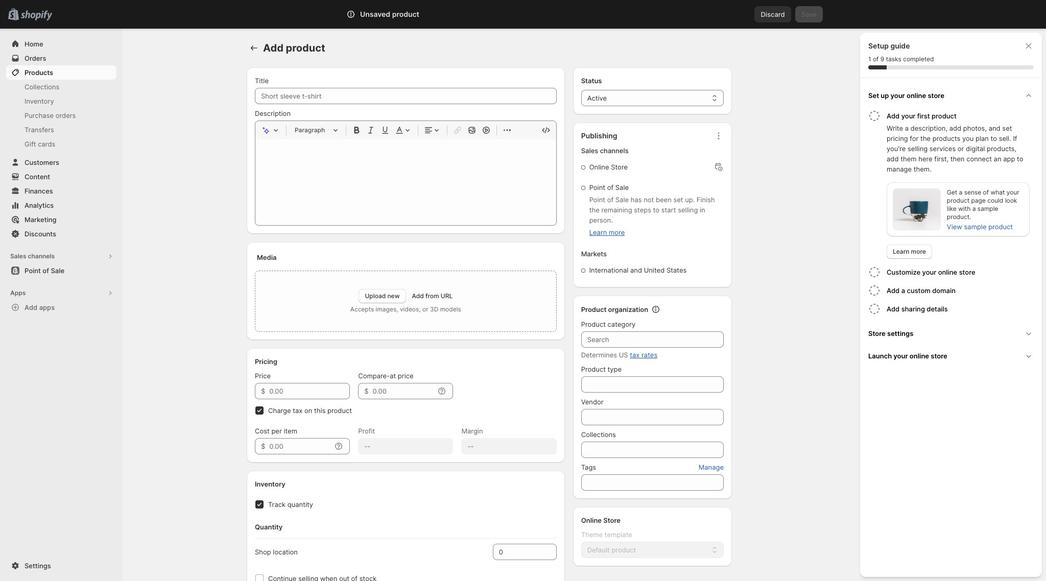 Task type: vqa. For each thing, say whether or not it's contained in the screenshot.
bottommost set
yes



Task type: describe. For each thing, give the bounding box(es) containing it.
title
[[255, 77, 269, 85]]

url
[[441, 292, 453, 300]]

Profit text field
[[358, 439, 454, 455]]

add product
[[263, 42, 325, 54]]

us
[[619, 351, 629, 359]]

vendor
[[582, 398, 604, 406]]

Product type text field
[[582, 377, 724, 393]]

track
[[268, 501, 286, 509]]

mark add sharing details as done image
[[869, 303, 881, 315]]

purchase orders link
[[6, 108, 117, 123]]

content link
[[6, 170, 117, 184]]

item
[[284, 427, 297, 436]]

0 vertical spatial inventory
[[25, 97, 54, 105]]

get a sense of what your product page could look like with a sample product. view sample product
[[948, 189, 1020, 231]]

customers link
[[6, 155, 117, 170]]

charge tax on this product
[[268, 407, 352, 415]]

photos,
[[964, 124, 988, 132]]

view
[[948, 223, 963, 231]]

add a custom domain button
[[887, 282, 1039, 300]]

0 vertical spatial store
[[929, 91, 945, 100]]

launch your online store
[[869, 352, 948, 360]]

Vendor text field
[[582, 409, 724, 426]]

transfers
[[25, 126, 54, 134]]

on
[[305, 407, 312, 415]]

track quantity
[[268, 501, 313, 509]]

more inside add your first product element
[[912, 248, 927, 256]]

add for add your first product
[[887, 112, 900, 120]]

launch your online store button
[[865, 345, 1039, 368]]

0 vertical spatial online
[[907, 91, 927, 100]]

digital
[[967, 145, 986, 153]]

gift
[[25, 140, 36, 148]]

start
[[662, 206, 677, 214]]

set for selling
[[674, 196, 684, 204]]

add from url
[[412, 292, 453, 300]]

add for add a custom domain
[[887, 287, 900, 295]]

your for customize your online store
[[923, 268, 937, 277]]

then
[[951, 155, 965, 163]]

price
[[255, 372, 271, 380]]

states
[[667, 266, 687, 274]]

0 vertical spatial point
[[590, 184, 606, 192]]

of inside point of sale link
[[43, 267, 49, 275]]

customize
[[887, 268, 921, 277]]

your inside get a sense of what your product page could look like with a sample product. view sample product
[[1007, 189, 1020, 196]]

tasks
[[887, 55, 902, 63]]

international and united states
[[590, 266, 687, 274]]

online for launch your online store
[[910, 352, 930, 360]]

organization
[[609, 306, 649, 314]]

theme
[[582, 531, 603, 539]]

steps
[[634, 206, 652, 214]]

a down the page
[[973, 205, 977, 213]]

customers
[[25, 158, 59, 167]]

profit
[[358, 427, 375, 436]]

setup guide
[[869, 41, 911, 50]]

0 vertical spatial collections
[[25, 83, 59, 91]]

up
[[881, 91, 890, 100]]

mark customize your online store as done image
[[869, 266, 881, 279]]

type
[[608, 365, 622, 374]]

add your first product button
[[887, 107, 1039, 123]]

manage
[[887, 165, 912, 173]]

Product category text field
[[582, 332, 724, 348]]

settings
[[25, 562, 51, 570]]

9
[[881, 55, 885, 63]]

finish
[[697, 196, 715, 204]]

look
[[1006, 197, 1018, 204]]

point of sale button
[[0, 264, 123, 278]]

discounts
[[25, 230, 56, 238]]

product for product organization
[[582, 306, 607, 314]]

Title text field
[[255, 88, 557, 104]]

status
[[582, 77, 602, 85]]

services
[[930, 145, 956, 153]]

0 horizontal spatial learn more link
[[590, 228, 625, 237]]

add for add apps
[[25, 304, 37, 312]]

this
[[314, 407, 326, 415]]

add sharing details button
[[887, 300, 1039, 318]]

product organization
[[582, 306, 649, 314]]

point inside button
[[25, 267, 41, 275]]

products
[[933, 134, 961, 143]]

set for sell.
[[1003, 124, 1013, 132]]

your for add your first product
[[902, 112, 916, 120]]

1 vertical spatial add
[[887, 155, 899, 163]]

product.
[[948, 213, 972, 221]]

purchase
[[25, 111, 54, 120]]

0 vertical spatial sales channels
[[582, 147, 629, 155]]

finances
[[25, 187, 53, 195]]

learn inside add your first product element
[[894, 248, 910, 256]]

markets
[[582, 250, 607, 258]]

online for customize your online store
[[939, 268, 958, 277]]

add from url button
[[412, 292, 453, 300]]

the for remaining
[[590, 206, 600, 214]]

at
[[390, 372, 396, 380]]

models
[[440, 306, 461, 313]]

person.
[[590, 216, 613, 224]]

them
[[901, 155, 917, 163]]

new
[[388, 292, 400, 300]]

or inside the write a description, add photos, and set pricing for the products you plan to sell. if you're selling services or digital products, add them here first, then connect an app to manage them.
[[958, 145, 965, 153]]

1 vertical spatial online
[[582, 517, 602, 525]]

your right up
[[891, 91, 906, 100]]

pricing
[[887, 134, 909, 143]]

add for add product
[[263, 42, 284, 54]]

1 vertical spatial inventory
[[255, 480, 286, 489]]

product type
[[582, 365, 622, 374]]

quantity
[[255, 523, 283, 532]]

sharing
[[902, 305, 926, 313]]

product for product type
[[582, 365, 606, 374]]

first,
[[935, 155, 949, 163]]

purchase orders
[[25, 111, 76, 120]]

an
[[994, 155, 1002, 163]]

a for get a sense of what your product page could look like with a sample product. view sample product
[[960, 189, 963, 196]]

add sharing details
[[887, 305, 949, 313]]

gift cards
[[25, 140, 55, 148]]

default product
[[588, 546, 637, 555]]

setup guide dialog
[[861, 33, 1043, 578]]

shop
[[255, 548, 271, 557]]

search
[[392, 10, 414, 18]]



Task type: locate. For each thing, give the bounding box(es) containing it.
add for add from url
[[412, 292, 424, 300]]

store inside "button"
[[960, 268, 976, 277]]

theme template
[[582, 531, 633, 539]]

0 vertical spatial add
[[950, 124, 962, 132]]

2 vertical spatial point
[[25, 267, 41, 275]]

1 vertical spatial point of sale
[[25, 267, 64, 275]]

save button
[[796, 6, 823, 22]]

finances link
[[6, 184, 117, 198]]

add inside add a custom domain button
[[887, 287, 900, 295]]

1 vertical spatial sale
[[616, 196, 629, 204]]

and inside the write a description, add photos, and set pricing for the products you plan to sell. if you're selling services or digital products, add them here first, then connect an app to manage them.
[[989, 124, 1001, 132]]

store down store settings button
[[931, 352, 948, 360]]

0 vertical spatial or
[[958, 145, 965, 153]]

1 vertical spatial online store
[[582, 517, 621, 525]]

1 vertical spatial channels
[[28, 253, 55, 260]]

set inside point of sale has not been set up. finish the remaining steps to start selling in person. learn more
[[674, 196, 684, 204]]

$ down compare-
[[365, 387, 369, 396]]

the inside point of sale has not been set up. finish the remaining steps to start selling in person. learn more
[[590, 206, 600, 214]]

1 vertical spatial learn more link
[[887, 245, 933, 259]]

Price text field
[[270, 383, 350, 400]]

2 vertical spatial online
[[910, 352, 930, 360]]

sales channels down publishing
[[582, 147, 629, 155]]

1 vertical spatial sales
[[10, 253, 26, 260]]

details
[[927, 305, 949, 313]]

1 vertical spatial set
[[674, 196, 684, 204]]

cost per item
[[255, 427, 297, 436]]

0 vertical spatial store
[[611, 163, 628, 171]]

0 vertical spatial product
[[582, 306, 607, 314]]

1 horizontal spatial and
[[989, 124, 1001, 132]]

channels down discounts
[[28, 253, 55, 260]]

0 horizontal spatial add
[[887, 155, 899, 163]]

sales down discounts
[[10, 253, 26, 260]]

1 vertical spatial online
[[939, 268, 958, 277]]

add right 'mark add a custom domain as done' image
[[887, 287, 900, 295]]

2 vertical spatial store
[[931, 352, 948, 360]]

learn up customize
[[894, 248, 910, 256]]

custom
[[908, 287, 931, 295]]

sales channels inside button
[[10, 253, 55, 260]]

point
[[590, 184, 606, 192], [590, 196, 606, 204], [25, 267, 41, 275]]

0 vertical spatial learn
[[590, 228, 607, 237]]

add inside add your first product button
[[887, 112, 900, 120]]

2 vertical spatial store
[[604, 517, 621, 525]]

collections down vendor
[[582, 431, 616, 439]]

online up 'domain'
[[939, 268, 958, 277]]

add for add sharing details
[[887, 305, 900, 313]]

to right app
[[1018, 155, 1024, 163]]

0 horizontal spatial more
[[609, 228, 625, 237]]

0 vertical spatial sale
[[616, 184, 629, 192]]

1 of 9 tasks completed
[[869, 55, 935, 63]]

1 vertical spatial to
[[1018, 155, 1024, 163]]

online down settings
[[910, 352, 930, 360]]

completed
[[904, 55, 935, 63]]

1 horizontal spatial collections
[[582, 431, 616, 439]]

compare-at price
[[358, 372, 414, 380]]

0 horizontal spatial collections
[[25, 83, 59, 91]]

online store down publishing
[[590, 163, 628, 171]]

a inside button
[[902, 287, 906, 295]]

1 vertical spatial and
[[631, 266, 643, 274]]

sale inside point of sale has not been set up. finish the remaining steps to start selling in person. learn more
[[616, 196, 629, 204]]

$ for compare-at price
[[365, 387, 369, 396]]

channels inside button
[[28, 253, 55, 260]]

1 horizontal spatial more
[[912, 248, 927, 256]]

0 vertical spatial learn more link
[[590, 228, 625, 237]]

$ for cost per item
[[261, 443, 265, 451]]

learn inside point of sale has not been set up. finish the remaining steps to start selling in person. learn more
[[590, 228, 607, 237]]

discounts link
[[6, 227, 117, 241]]

tags
[[582, 464, 597, 472]]

your left first
[[902, 112, 916, 120]]

marketing link
[[6, 213, 117, 227]]

2 vertical spatial sale
[[51, 267, 64, 275]]

charge
[[268, 407, 291, 415]]

1 vertical spatial sales channels
[[10, 253, 55, 260]]

1 horizontal spatial point of sale
[[590, 184, 629, 192]]

could
[[988, 197, 1004, 204]]

more inside point of sale has not been set up. finish the remaining steps to start selling in person. learn more
[[609, 228, 625, 237]]

1 vertical spatial collections
[[582, 431, 616, 439]]

point of sale up remaining
[[590, 184, 629, 192]]

$
[[261, 387, 265, 396], [365, 387, 369, 396], [261, 443, 265, 451]]

learn more link up customize
[[887, 245, 933, 259]]

store for customize your online store
[[960, 268, 976, 277]]

united
[[644, 266, 665, 274]]

add your first product element
[[881, 123, 1039, 263]]

content
[[25, 173, 50, 181]]

customize your online store
[[887, 268, 976, 277]]

store up first
[[929, 91, 945, 100]]

0 horizontal spatial learn
[[590, 228, 607, 237]]

product inside button
[[932, 112, 957, 120]]

category
[[608, 320, 636, 329]]

point of sale inside point of sale link
[[25, 267, 64, 275]]

1 vertical spatial more
[[912, 248, 927, 256]]

set up your online store button
[[865, 84, 1039, 107]]

Margin text field
[[462, 439, 557, 455]]

a right get
[[960, 189, 963, 196]]

product for product category
[[582, 320, 606, 329]]

or left 3d
[[423, 306, 429, 313]]

1 product from the top
[[582, 306, 607, 314]]

more
[[609, 228, 625, 237], [912, 248, 927, 256]]

2 vertical spatial to
[[654, 206, 660, 214]]

store settings
[[869, 330, 914, 338]]

sale inside button
[[51, 267, 64, 275]]

0 horizontal spatial to
[[654, 206, 660, 214]]

product down determines
[[582, 365, 606, 374]]

apps
[[10, 289, 26, 297]]

product up product category
[[582, 306, 607, 314]]

learn more link inside add your first product element
[[887, 245, 933, 259]]

to left sell.
[[991, 134, 998, 143]]

channels down publishing
[[600, 147, 629, 155]]

0 vertical spatial selling
[[908, 145, 928, 153]]

the up person.
[[590, 206, 600, 214]]

0 horizontal spatial and
[[631, 266, 643, 274]]

1 horizontal spatial channels
[[600, 147, 629, 155]]

None number field
[[493, 544, 542, 561]]

1 horizontal spatial learn more link
[[887, 245, 933, 259]]

upload new button
[[359, 289, 406, 304]]

add up write
[[887, 112, 900, 120]]

sales channels down discounts
[[10, 253, 55, 260]]

sample
[[978, 205, 999, 213], [965, 223, 987, 231]]

0 horizontal spatial inventory
[[25, 97, 54, 105]]

selling
[[908, 145, 928, 153], [678, 206, 698, 214]]

add inside add sharing details button
[[887, 305, 900, 313]]

cost
[[255, 427, 270, 436]]

description,
[[911, 124, 948, 132]]

settings
[[888, 330, 914, 338]]

them.
[[914, 165, 932, 173]]

analytics
[[25, 201, 54, 210]]

inventory
[[25, 97, 54, 105], [255, 480, 286, 489]]

1 horizontal spatial set
[[1003, 124, 1013, 132]]

0 vertical spatial and
[[989, 124, 1001, 132]]

1 vertical spatial point
[[590, 196, 606, 204]]

point of sale down 'sales channels' button
[[25, 267, 64, 275]]

1 horizontal spatial the
[[921, 134, 931, 143]]

store up theme template
[[604, 517, 621, 525]]

sample down the "product." on the right
[[965, 223, 987, 231]]

online store
[[590, 163, 628, 171], [582, 517, 621, 525]]

of inside point of sale has not been set up. finish the remaining steps to start selling in person. learn more
[[608, 196, 614, 204]]

1 horizontal spatial add
[[950, 124, 962, 132]]

add inside "add apps" button
[[25, 304, 37, 312]]

for
[[911, 134, 919, 143]]

Collections text field
[[582, 442, 724, 459]]

0 horizontal spatial the
[[590, 206, 600, 214]]

sales down publishing
[[582, 147, 599, 155]]

marketing
[[25, 216, 56, 224]]

add
[[263, 42, 284, 54], [887, 112, 900, 120], [887, 287, 900, 295], [412, 292, 424, 300], [25, 304, 37, 312], [887, 305, 900, 313]]

0 vertical spatial more
[[609, 228, 625, 237]]

add right the mark add sharing details as done icon in the bottom right of the page
[[887, 305, 900, 313]]

0 horizontal spatial sales channels
[[10, 253, 55, 260]]

inventory up track
[[255, 480, 286, 489]]

point up remaining
[[590, 184, 606, 192]]

0 vertical spatial set
[[1003, 124, 1013, 132]]

your up look
[[1007, 189, 1020, 196]]

online inside "button"
[[939, 268, 958, 277]]

sense
[[965, 189, 982, 196]]

collections link
[[6, 80, 117, 94]]

1 vertical spatial the
[[590, 206, 600, 214]]

a inside the write a description, add photos, and set pricing for the products you plan to sell. if you're selling services or digital products, add them here first, then connect an app to manage them.
[[906, 124, 909, 132]]

1 horizontal spatial sales channels
[[582, 147, 629, 155]]

a for add a custom domain
[[902, 287, 906, 295]]

shopify image
[[21, 11, 52, 21]]

connect
[[967, 155, 993, 163]]

0 horizontal spatial selling
[[678, 206, 698, 214]]

add up products
[[950, 124, 962, 132]]

Cost per item text field
[[270, 439, 332, 455]]

or up then
[[958, 145, 965, 153]]

1 vertical spatial store
[[869, 330, 886, 338]]

mark add your first product as done image
[[869, 110, 881, 122]]

and up sell.
[[989, 124, 1001, 132]]

a right write
[[906, 124, 909, 132]]

set up sell.
[[1003, 124, 1013, 132]]

0 vertical spatial to
[[991, 134, 998, 143]]

online
[[907, 91, 927, 100], [939, 268, 958, 277], [910, 352, 930, 360]]

the for products
[[921, 134, 931, 143]]

paragraph button
[[291, 124, 342, 136]]

not
[[644, 196, 654, 204]]

add left apps
[[25, 304, 37, 312]]

online up 'theme'
[[582, 517, 602, 525]]

tax right us
[[630, 351, 640, 359]]

3 product from the top
[[582, 365, 606, 374]]

learn more link down person.
[[590, 228, 625, 237]]

with
[[959, 205, 971, 213]]

1 vertical spatial sample
[[965, 223, 987, 231]]

0 vertical spatial sample
[[978, 205, 999, 213]]

0 vertical spatial the
[[921, 134, 931, 143]]

point of sale link
[[6, 264, 117, 278]]

1 vertical spatial or
[[423, 306, 429, 313]]

set up your online store
[[869, 91, 945, 100]]

0 vertical spatial point of sale
[[590, 184, 629, 192]]

collections down products
[[25, 83, 59, 91]]

selling down up.
[[678, 206, 698, 214]]

active
[[588, 94, 607, 102]]

1 horizontal spatial selling
[[908, 145, 928, 153]]

1 vertical spatial store
[[960, 268, 976, 277]]

selling inside the write a description, add photos, and set pricing for the products you plan to sell. if you're selling services or digital products, add them here first, then connect an app to manage them.
[[908, 145, 928, 153]]

1 horizontal spatial sales
[[582, 147, 599, 155]]

home link
[[6, 37, 117, 51]]

videos,
[[400, 306, 421, 313]]

add apps button
[[6, 301, 117, 315]]

and
[[989, 124, 1001, 132], [631, 266, 643, 274]]

point inside point of sale has not been set up. finish the remaining steps to start selling in person. learn more
[[590, 196, 606, 204]]

the inside the write a description, add photos, and set pricing for the products you plan to sell. if you're selling services or digital products, add them here first, then connect an app to manage them.
[[921, 134, 931, 143]]

online down publishing
[[590, 163, 610, 171]]

learn more link
[[590, 228, 625, 237], [887, 245, 933, 259]]

3d
[[430, 306, 439, 313]]

your inside "button"
[[923, 268, 937, 277]]

your right launch
[[894, 352, 909, 360]]

store down publishing
[[611, 163, 628, 171]]

point of sale has not been set up. finish the remaining steps to start selling in person. learn more
[[590, 196, 715, 237]]

1 horizontal spatial tax
[[630, 351, 640, 359]]

unsaved product
[[360, 10, 420, 18]]

a
[[906, 124, 909, 132], [960, 189, 963, 196], [973, 205, 977, 213], [902, 287, 906, 295]]

products
[[25, 68, 53, 77]]

template
[[605, 531, 633, 539]]

store inside button
[[869, 330, 886, 338]]

media
[[257, 254, 277, 262]]

paragraph
[[295, 126, 325, 134]]

0 vertical spatial online
[[590, 163, 610, 171]]

sales inside button
[[10, 253, 26, 260]]

0 vertical spatial sales
[[582, 147, 599, 155]]

$ down price
[[261, 387, 265, 396]]

store for launch your online store
[[931, 352, 948, 360]]

tax left 'on'
[[293, 407, 303, 415]]

$ down cost
[[261, 443, 265, 451]]

store up launch
[[869, 330, 886, 338]]

selling inside point of sale has not been set up. finish the remaining steps to start selling in person. learn more
[[678, 206, 698, 214]]

your up add a custom domain
[[923, 268, 937, 277]]

learn down person.
[[590, 228, 607, 237]]

of inside get a sense of what your product page could look like with a sample product. view sample product
[[984, 189, 990, 196]]

price
[[398, 372, 414, 380]]

add left from
[[412, 292, 424, 300]]

discard button
[[755, 6, 792, 22]]

inventory up purchase
[[25, 97, 54, 105]]

0 vertical spatial tax
[[630, 351, 640, 359]]

add up title
[[263, 42, 284, 54]]

to inside point of sale has not been set up. finish the remaining steps to start selling in person. learn more
[[654, 206, 660, 214]]

orders
[[25, 54, 46, 62]]

a left custom
[[902, 287, 906, 295]]

a for write a description, add photos, and set pricing for the products you plan to sell. if you're selling services or digital products, add them here first, then connect an app to manage them.
[[906, 124, 909, 132]]

mark add a custom domain as done image
[[869, 285, 881, 297]]

determines us tax rates
[[582, 351, 658, 359]]

0 horizontal spatial sales
[[10, 253, 26, 260]]

0 horizontal spatial point of sale
[[25, 267, 64, 275]]

search button
[[375, 6, 672, 22]]

0 horizontal spatial channels
[[28, 253, 55, 260]]

1 horizontal spatial or
[[958, 145, 965, 153]]

1 horizontal spatial inventory
[[255, 480, 286, 489]]

store up add a custom domain button
[[960, 268, 976, 277]]

1 vertical spatial learn
[[894, 248, 910, 256]]

and left "united"
[[631, 266, 643, 274]]

to left start
[[654, 206, 660, 214]]

2 product from the top
[[582, 320, 606, 329]]

point up apps on the left of the page
[[25, 267, 41, 275]]

save
[[802, 10, 817, 18]]

Compare-at price text field
[[373, 383, 435, 400]]

upload
[[365, 292, 386, 300]]

set inside the write a description, add photos, and set pricing for the products you plan to sell. if you're selling services or digital products, add them here first, then connect an app to manage them.
[[1003, 124, 1013, 132]]

2 horizontal spatial to
[[1018, 155, 1024, 163]]

0 horizontal spatial tax
[[293, 407, 303, 415]]

add
[[950, 124, 962, 132], [887, 155, 899, 163]]

0 vertical spatial online store
[[590, 163, 628, 171]]

been
[[656, 196, 672, 204]]

1 vertical spatial tax
[[293, 407, 303, 415]]

the down description,
[[921, 134, 931, 143]]

online up add your first product
[[907, 91, 927, 100]]

more down person.
[[609, 228, 625, 237]]

of
[[874, 55, 879, 63], [608, 184, 614, 192], [984, 189, 990, 196], [608, 196, 614, 204], [43, 267, 49, 275]]

Tags text field
[[582, 475, 724, 491]]

set left up.
[[674, 196, 684, 204]]

to
[[991, 134, 998, 143], [1018, 155, 1024, 163], [654, 206, 660, 214]]

transfers link
[[6, 123, 117, 137]]

point up person.
[[590, 196, 606, 204]]

1 vertical spatial selling
[[678, 206, 698, 214]]

0 horizontal spatial or
[[423, 306, 429, 313]]

2 vertical spatial product
[[582, 365, 606, 374]]

orders link
[[6, 51, 117, 65]]

1 horizontal spatial to
[[991, 134, 998, 143]]

online store up theme template
[[582, 517, 621, 525]]

$ for price
[[261, 387, 265, 396]]

pricing
[[255, 358, 277, 366]]

selling down for
[[908, 145, 928, 153]]

apps button
[[6, 286, 117, 301]]

product down product organization
[[582, 320, 606, 329]]

upload new
[[365, 292, 400, 300]]

your for launch your online store
[[894, 352, 909, 360]]

1 horizontal spatial learn
[[894, 248, 910, 256]]

0 vertical spatial channels
[[600, 147, 629, 155]]

products,
[[988, 145, 1017, 153]]

more up customize your online store
[[912, 248, 927, 256]]

inventory link
[[6, 94, 117, 108]]

sample down could
[[978, 205, 999, 213]]

1 vertical spatial product
[[582, 320, 606, 329]]

0 horizontal spatial set
[[674, 196, 684, 204]]

store
[[929, 91, 945, 100], [960, 268, 976, 277], [931, 352, 948, 360]]

add down the you're
[[887, 155, 899, 163]]



